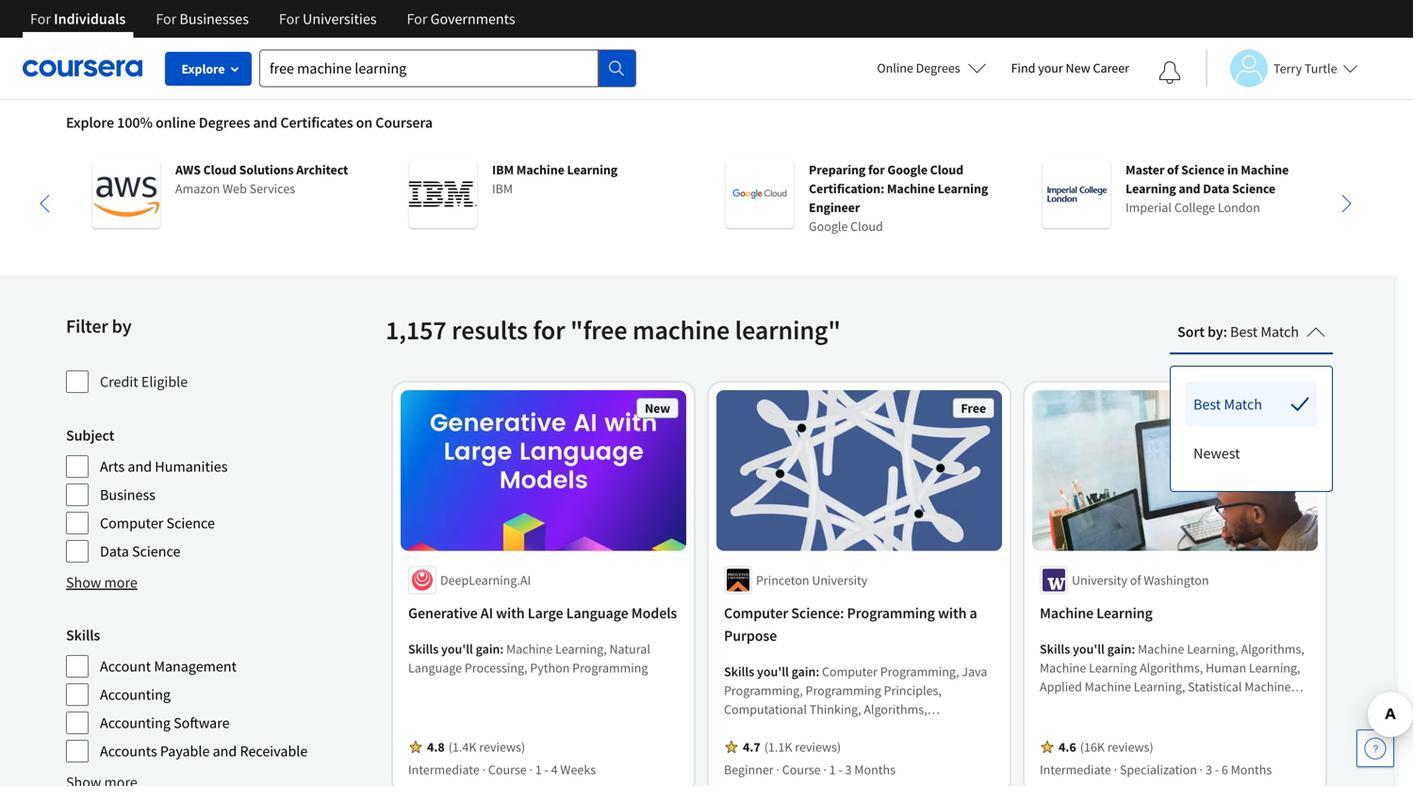 Task type: vqa. For each thing, say whether or not it's contained in the screenshot.
the Beginner
yes



Task type: describe. For each thing, give the bounding box(es) containing it.
machine inside ibm machine learning ibm
[[517, 161, 565, 178]]

algorithms,
[[864, 701, 928, 718]]

1 horizontal spatial google
[[888, 161, 928, 178]]

sort by : best match
[[1178, 323, 1300, 341]]

career
[[1094, 59, 1130, 76]]

payable
[[160, 742, 210, 761]]

by for sort
[[1208, 323, 1224, 341]]

a
[[970, 604, 978, 623]]

machine learning, natural language processing, python programming
[[408, 641, 651, 677]]

: up processing,
[[500, 641, 504, 658]]

2 · from the left
[[530, 762, 533, 779]]

businesses
[[180, 9, 249, 28]]

for for individuals
[[30, 9, 51, 28]]

accounting for accounting software
[[100, 714, 171, 733]]

4.7 (1.1k reviews)
[[743, 739, 841, 756]]

business
[[100, 486, 155, 505]]

explore 100% online degrees and certificates on coursera
[[66, 113, 433, 132]]

account
[[100, 657, 151, 676]]

skills you'll gain : for generative ai with large language models
[[408, 641, 506, 658]]

newest
[[1194, 444, 1241, 463]]

generative ai with large language models
[[408, 604, 677, 623]]

months for science:
[[855, 762, 896, 779]]

science down humanities
[[166, 514, 215, 533]]

intermediate · specialization · 3 - 6 months
[[1040, 762, 1273, 779]]

(16k
[[1081, 739, 1105, 756]]

3 · from the left
[[777, 762, 780, 779]]

and inside master of science in machine learning and data science imperial college london
[[1179, 180, 1201, 197]]

programming inside computer science: programming with a purpose
[[847, 604, 936, 623]]

machine learning link
[[1040, 602, 1311, 625]]

100%
[[117, 113, 153, 132]]

logic,
[[810, 720, 843, 737]]

free
[[961, 400, 987, 417]]

weeks
[[561, 762, 596, 779]]

6
[[1222, 762, 1229, 779]]

science down computer science
[[132, 542, 181, 561]]

1,157
[[386, 314, 447, 347]]

0 vertical spatial programming,
[[881, 663, 960, 680]]

natural
[[610, 641, 651, 658]]

generative
[[408, 604, 478, 623]]

mathematical
[[869, 739, 944, 756]]

match inside list box
[[1225, 395, 1263, 414]]

skills down generative
[[408, 641, 439, 658]]

management
[[154, 657, 237, 676]]

certificates
[[281, 113, 353, 132]]

filter
[[66, 315, 108, 338]]

1 ibm from the top
[[492, 161, 514, 178]]

: right sort
[[1224, 323, 1228, 341]]

learning inside master of science in machine learning and data science imperial college london
[[1126, 180, 1177, 197]]

eligible
[[141, 373, 188, 391]]

: down machine learning
[[1132, 641, 1136, 658]]

architect
[[296, 161, 348, 178]]

for for universities
[[279, 9, 300, 28]]

online
[[156, 113, 196, 132]]

0 vertical spatial new
[[1066, 59, 1091, 76]]

ai
[[481, 604, 493, 623]]

aws
[[175, 161, 201, 178]]

ibm machine learning ibm
[[492, 161, 618, 197]]

&
[[724, 758, 732, 775]]

by for filter
[[112, 315, 132, 338]]

1 with from the left
[[496, 604, 525, 623]]

1 university from the left
[[812, 572, 868, 589]]

preparing for google cloud certification: machine learning engineer google cloud
[[809, 161, 989, 235]]

1 vertical spatial programming,
[[724, 682, 803, 699]]

for for governments
[[407, 9, 428, 28]]

machine inside 'preparing for google cloud certification: machine learning engineer google cloud'
[[887, 180, 935, 197]]

receivable
[[240, 742, 308, 761]]

show more button
[[66, 572, 138, 594]]

computer science: programming with a purpose link
[[724, 602, 995, 647]]

account management
[[100, 657, 237, 676]]

ibm image
[[409, 160, 477, 228]]

2 3 from the left
[[1206, 762, 1213, 779]]

months for learning
[[1231, 762, 1273, 779]]

computer for science:
[[724, 604, 789, 623]]

0 horizontal spatial google
[[809, 218, 848, 235]]

skills inside group
[[66, 626, 100, 645]]

java
[[962, 663, 988, 680]]

of for washington
[[1131, 572, 1142, 589]]

problem
[[786, 758, 833, 775]]

language inside machine learning, natural language processing, python programming
[[408, 660, 462, 677]]

for individuals
[[30, 9, 126, 28]]

1,157 results for "free machine learning"
[[386, 314, 841, 347]]

governments
[[431, 9, 516, 28]]

and inside the "subject" group
[[128, 457, 152, 476]]

solutions
[[239, 161, 294, 178]]

filter by
[[66, 315, 132, 338]]

1 for programming
[[830, 762, 836, 779]]

data inside the "subject" group
[[100, 542, 129, 561]]

0 horizontal spatial new
[[645, 400, 671, 417]]

computer programming, java programming, programming principles, computational thinking, algorithms, computational logic, theoretical computer science, critical thinking, mathematical theory & analysis, problem solving, computer science
[[724, 663, 988, 775]]

learning inside ibm machine learning ibm
[[567, 161, 618, 178]]

princeton university
[[756, 572, 868, 589]]

solving,
[[836, 758, 880, 775]]

large
[[528, 604, 564, 623]]

accounts payable and receivable
[[100, 742, 308, 761]]

for governments
[[407, 9, 516, 28]]

- for with
[[545, 762, 549, 779]]

reviews) for with
[[479, 739, 525, 756]]

subject
[[66, 426, 114, 445]]

(1.1k
[[765, 739, 793, 756]]

with inside computer science: programming with a purpose
[[938, 604, 967, 623]]

0 vertical spatial thinking,
[[810, 701, 862, 718]]

humanities
[[155, 457, 228, 476]]

arts and humanities
[[100, 457, 228, 476]]

2 horizontal spatial skills you'll gain :
[[1040, 641, 1138, 658]]

computer for programming,
[[822, 663, 878, 680]]

1 3 from the left
[[846, 762, 852, 779]]

find your new career link
[[1002, 57, 1139, 80]]

for businesses
[[156, 9, 249, 28]]

and right degrees
[[253, 113, 278, 132]]

machine inside machine learning, natural language processing, python programming
[[506, 641, 553, 658]]

programming inside computer programming, java programming, programming principles, computational thinking, algorithms, computational logic, theoretical computer science, critical thinking, mathematical theory & analysis, problem solving, computer science
[[806, 682, 882, 699]]

purpose
[[724, 627, 777, 646]]

more
[[104, 573, 138, 592]]

4.8 (1.4k reviews)
[[427, 739, 525, 756]]

theoretical
[[845, 720, 908, 737]]

amazon
[[175, 180, 220, 197]]

4.7
[[743, 739, 761, 756]]



Task type: locate. For each thing, give the bounding box(es) containing it.
you'll for generative ai with large language models
[[441, 641, 473, 658]]

science down theory
[[941, 758, 983, 775]]

reviews) down logic,
[[795, 739, 841, 756]]

2 accounting from the top
[[100, 714, 171, 733]]

washington
[[1144, 572, 1210, 589]]

2 computational from the top
[[724, 720, 807, 737]]

by right sort
[[1208, 323, 1224, 341]]

1 computational from the top
[[724, 701, 807, 718]]

programming right science:
[[847, 604, 936, 623]]

3 for from the left
[[279, 9, 300, 28]]

1 vertical spatial best
[[1194, 395, 1222, 414]]

machine inside master of science in machine learning and data science imperial college london
[[1241, 161, 1289, 178]]

1 for from the left
[[30, 9, 51, 28]]

0 horizontal spatial course
[[488, 762, 527, 779]]

science
[[1182, 161, 1225, 178], [1233, 180, 1276, 197], [166, 514, 215, 533], [132, 542, 181, 561], [941, 758, 983, 775]]

gain for large
[[476, 641, 500, 658]]

1 horizontal spatial 1
[[830, 762, 836, 779]]

new down machine
[[645, 400, 671, 417]]

thinking, down logic,
[[814, 739, 866, 756]]

accounting for accounting
[[100, 686, 171, 705]]

machine
[[517, 161, 565, 178], [1241, 161, 1289, 178], [887, 180, 935, 197], [1040, 604, 1094, 623], [506, 641, 553, 658]]

0 vertical spatial ibm
[[492, 161, 514, 178]]

data down in
[[1204, 180, 1230, 197]]

None search field
[[259, 50, 637, 87]]

sort
[[1178, 323, 1205, 341]]

2 horizontal spatial you'll
[[1073, 641, 1105, 658]]

0 horizontal spatial cloud
[[203, 161, 237, 178]]

1 horizontal spatial best
[[1231, 323, 1258, 341]]

learning"
[[735, 314, 841, 347]]

1 horizontal spatial skills you'll gain :
[[724, 663, 822, 680]]

reviews)
[[479, 739, 525, 756], [795, 739, 841, 756], [1108, 739, 1154, 756]]

list box
[[1171, 367, 1333, 491]]

programming up logic,
[[806, 682, 882, 699]]

1 vertical spatial google
[[809, 218, 848, 235]]

banner navigation
[[15, 0, 531, 52]]

computer up theory
[[910, 720, 966, 737]]

specialization
[[1120, 762, 1198, 779]]

gain up processing,
[[476, 641, 500, 658]]

language down generative
[[408, 660, 462, 677]]

· left 4
[[530, 762, 533, 779]]

coursera
[[376, 113, 433, 132]]

·
[[482, 762, 486, 779], [530, 762, 533, 779], [777, 762, 780, 779], [824, 762, 827, 779], [1114, 762, 1118, 779], [1200, 762, 1204, 779]]

1 horizontal spatial intermediate
[[1040, 762, 1112, 779]]

of for science
[[1168, 161, 1179, 178]]

2 horizontal spatial gain
[[1108, 641, 1132, 658]]

2 months from the left
[[1231, 762, 1273, 779]]

beginner
[[724, 762, 774, 779]]

1 vertical spatial new
[[645, 400, 671, 417]]

accounting down account
[[100, 686, 171, 705]]

intermediate down "4.6"
[[1040, 762, 1112, 779]]

thinking, up logic,
[[810, 701, 862, 718]]

1 1 from the left
[[535, 762, 542, 779]]

science,
[[724, 739, 770, 756]]

data inside master of science in machine learning and data science imperial college london
[[1204, 180, 1230, 197]]

"free
[[571, 314, 628, 347]]

0 vertical spatial language
[[566, 604, 629, 623]]

accounting up accounts
[[100, 714, 171, 733]]

show more
[[66, 573, 138, 592]]

1 horizontal spatial by
[[1208, 323, 1224, 341]]

accounting software
[[100, 714, 230, 733]]

1 horizontal spatial course
[[783, 762, 821, 779]]

programming inside machine learning, natural language processing, python programming
[[573, 660, 648, 677]]

1 vertical spatial language
[[408, 660, 462, 677]]

web
[[223, 180, 247, 197]]

· left solving,
[[824, 762, 827, 779]]

and down the software
[[213, 742, 237, 761]]

master
[[1126, 161, 1165, 178]]

0 horizontal spatial with
[[496, 604, 525, 623]]

arts
[[100, 457, 125, 476]]

- left 4
[[545, 762, 549, 779]]

3 reviews) from the left
[[1108, 739, 1154, 756]]

new right your
[[1066, 59, 1091, 76]]

for left "free
[[533, 314, 565, 347]]

2 reviews) from the left
[[795, 739, 841, 756]]

intermediate for generative
[[408, 762, 480, 779]]

2 for from the left
[[156, 9, 177, 28]]

analysis,
[[735, 758, 783, 775]]

in
[[1228, 161, 1239, 178]]

0 horizontal spatial best
[[1194, 395, 1222, 414]]

coursera image
[[23, 53, 142, 83]]

4 · from the left
[[824, 762, 827, 779]]

master of science in machine learning and data science imperial college london
[[1126, 161, 1289, 216]]

certification:
[[809, 180, 885, 197]]

2 course from the left
[[783, 762, 821, 779]]

programming, down the purpose
[[724, 682, 803, 699]]

for for businesses
[[156, 9, 177, 28]]

0 horizontal spatial intermediate
[[408, 762, 480, 779]]

0 horizontal spatial language
[[408, 660, 462, 677]]

with right "ai"
[[496, 604, 525, 623]]

1 reviews) from the left
[[479, 739, 525, 756]]

0 horizontal spatial 3
[[846, 762, 852, 779]]

1 for with
[[535, 762, 542, 779]]

and right arts
[[128, 457, 152, 476]]

2 ibm from the top
[[492, 180, 513, 197]]

and inside the "skills" group
[[213, 742, 237, 761]]

universities
[[303, 9, 377, 28]]

course down 4.7 (1.1k reviews)
[[783, 762, 821, 779]]

google
[[888, 161, 928, 178], [809, 218, 848, 235]]

you'll for computer science: programming with a purpose
[[757, 663, 789, 680]]

credit
[[100, 373, 138, 391]]

0 vertical spatial match
[[1261, 323, 1300, 341]]

university up machine learning
[[1072, 572, 1128, 589]]

1 horizontal spatial for
[[869, 161, 885, 178]]

0 horizontal spatial gain
[[476, 641, 500, 658]]

1 horizontal spatial language
[[566, 604, 629, 623]]

for left universities
[[279, 9, 300, 28]]

learning inside 'preparing for google cloud certification: machine learning engineer google cloud'
[[938, 180, 989, 197]]

0 vertical spatial of
[[1168, 161, 1179, 178]]

1 vertical spatial thinking,
[[814, 739, 866, 756]]

1 horizontal spatial -
[[839, 762, 843, 779]]

learning
[[567, 161, 618, 178], [938, 180, 989, 197], [1126, 180, 1177, 197], [1097, 604, 1153, 623]]

help center image
[[1365, 738, 1387, 760]]

1 horizontal spatial of
[[1168, 161, 1179, 178]]

· down the "4.6 (16k reviews)"
[[1114, 762, 1118, 779]]

0 horizontal spatial skills you'll gain :
[[408, 641, 506, 658]]

college
[[1175, 199, 1216, 216]]

1 vertical spatial of
[[1131, 572, 1142, 589]]

your
[[1039, 59, 1064, 76]]

accounts
[[100, 742, 157, 761]]

- for programming
[[839, 762, 843, 779]]

for
[[30, 9, 51, 28], [156, 9, 177, 28], [279, 9, 300, 28], [407, 9, 428, 28]]

1 · from the left
[[482, 762, 486, 779]]

0 horizontal spatial for
[[533, 314, 565, 347]]

subject group
[[66, 424, 374, 564]]

reviews) up intermediate · specialization · 3 - 6 months
[[1108, 739, 1154, 756]]

of inside master of science in machine learning and data science imperial college london
[[1168, 161, 1179, 178]]

match up newest
[[1225, 395, 1263, 414]]

2 - from the left
[[839, 762, 843, 779]]

0 vertical spatial programming
[[847, 604, 936, 623]]

you'll down machine learning
[[1073, 641, 1105, 658]]

2 1 from the left
[[830, 762, 836, 779]]

explore
[[66, 113, 114, 132]]

you'll down the purpose
[[757, 663, 789, 680]]

4.8
[[427, 739, 445, 756]]

· left the 6
[[1200, 762, 1204, 779]]

reviews) up intermediate · course · 1 - 4 weeks
[[479, 739, 525, 756]]

1 horizontal spatial gain
[[792, 663, 816, 680]]

4.6 (16k reviews)
[[1059, 739, 1154, 756]]

principles,
[[884, 682, 942, 699]]

1 vertical spatial for
[[533, 314, 565, 347]]

0 horizontal spatial university
[[812, 572, 868, 589]]

gain down machine learning
[[1108, 641, 1132, 658]]

1 down logic,
[[830, 762, 836, 779]]

models
[[632, 604, 677, 623]]

months right the 6
[[1231, 762, 1273, 779]]

- left the 6
[[1215, 762, 1220, 779]]

months
[[855, 762, 896, 779], [1231, 762, 1273, 779]]

list box containing best match
[[1171, 367, 1333, 491]]

programming, up principles,
[[881, 663, 960, 680]]

degrees
[[199, 113, 250, 132]]

2 with from the left
[[938, 604, 967, 623]]

1 horizontal spatial data
[[1204, 180, 1230, 197]]

5 · from the left
[[1114, 762, 1118, 779]]

computer science
[[100, 514, 215, 533]]

on
[[356, 113, 373, 132]]

match right sort
[[1261, 323, 1300, 341]]

3 left the 6
[[1206, 762, 1213, 779]]

skills you'll gain : down generative
[[408, 641, 506, 658]]

intermediate for machine
[[1040, 762, 1112, 779]]

gain down science:
[[792, 663, 816, 680]]

0 horizontal spatial months
[[855, 762, 896, 779]]

1 horizontal spatial university
[[1072, 572, 1128, 589]]

science inside computer programming, java programming, programming principles, computational thinking, algorithms, computational logic, theoretical computer science, critical thinking, mathematical theory & analysis, problem solving, computer science
[[941, 758, 983, 775]]

1 horizontal spatial 3
[[1206, 762, 1213, 779]]

course for ai
[[488, 762, 527, 779]]

best up newest
[[1194, 395, 1222, 414]]

skills you'll gain : down machine learning
[[1040, 641, 1138, 658]]

skills you'll gain :
[[408, 641, 506, 658], [1040, 641, 1138, 658], [724, 663, 822, 680]]

· down the (1.1k
[[777, 762, 780, 779]]

4.6
[[1059, 739, 1077, 756]]

with left a
[[938, 604, 967, 623]]

skills you'll gain : for computer science: programming with a purpose
[[724, 663, 822, 680]]

cloud inside aws cloud solutions architect amazon web services
[[203, 161, 237, 178]]

0 vertical spatial for
[[869, 161, 885, 178]]

1 horizontal spatial cloud
[[851, 218, 883, 235]]

skills group
[[66, 624, 374, 764]]

1 vertical spatial data
[[100, 542, 129, 561]]

computer for science
[[100, 514, 163, 533]]

for left the individuals
[[30, 9, 51, 28]]

2 horizontal spatial -
[[1215, 762, 1220, 779]]

course down 4.8 (1.4k reviews)
[[488, 762, 527, 779]]

0 horizontal spatial reviews)
[[479, 739, 525, 756]]

0 horizontal spatial programming,
[[724, 682, 803, 699]]

for up the certification:
[[869, 161, 885, 178]]

· down 4.8 (1.4k reviews)
[[482, 762, 486, 779]]

1 vertical spatial match
[[1225, 395, 1263, 414]]

(1.4k
[[449, 739, 477, 756]]

computer down computer science: programming with a purpose
[[822, 663, 878, 680]]

2 university from the left
[[1072, 572, 1128, 589]]

1 vertical spatial ibm
[[492, 180, 513, 197]]

reviews) for programming
[[795, 739, 841, 756]]

4 for from the left
[[407, 9, 428, 28]]

1 horizontal spatial you'll
[[757, 663, 789, 680]]

data science
[[100, 542, 181, 561]]

1 vertical spatial accounting
[[100, 714, 171, 733]]

best inside list box
[[1194, 395, 1222, 414]]

university of washington
[[1072, 572, 1210, 589]]

0 horizontal spatial 1
[[535, 762, 542, 779]]

1 horizontal spatial programming,
[[881, 663, 960, 680]]

computer down business
[[100, 514, 163, 533]]

0 vertical spatial best
[[1231, 323, 1258, 341]]

1 vertical spatial programming
[[573, 660, 648, 677]]

0 horizontal spatial by
[[112, 315, 132, 338]]

you'll down generative
[[441, 641, 473, 658]]

1 horizontal spatial reviews)
[[795, 739, 841, 756]]

science up london
[[1233, 180, 1276, 197]]

0 horizontal spatial -
[[545, 762, 549, 779]]

1 horizontal spatial with
[[938, 604, 967, 623]]

generative ai with large language models link
[[408, 602, 679, 625]]

6 · from the left
[[1200, 762, 1204, 779]]

0 horizontal spatial data
[[100, 542, 129, 561]]

python
[[530, 660, 570, 677]]

skills down machine learning
[[1040, 641, 1071, 658]]

intermediate · course · 1 - 4 weeks
[[408, 762, 596, 779]]

amazon web services image
[[92, 160, 160, 228]]

imperial college london image
[[1043, 160, 1111, 228]]

computer
[[100, 514, 163, 533], [724, 604, 789, 623], [822, 663, 878, 680], [910, 720, 966, 737], [883, 758, 938, 775]]

of right "master"
[[1168, 161, 1179, 178]]

aws cloud solutions architect amazon web services
[[175, 161, 348, 197]]

1 months from the left
[[855, 762, 896, 779]]

london
[[1218, 199, 1261, 216]]

deeplearning.ai
[[440, 572, 531, 589]]

engineer
[[809, 199, 860, 216]]

learning,
[[556, 641, 607, 658]]

computer science: programming with a purpose
[[724, 604, 978, 646]]

: up logic,
[[816, 663, 820, 680]]

skills down the purpose
[[724, 663, 755, 680]]

and up college
[[1179, 180, 1201, 197]]

2 intermediate from the left
[[1040, 762, 1112, 779]]

show
[[66, 573, 101, 592]]

princeton
[[756, 572, 810, 589]]

show notifications image
[[1159, 61, 1182, 84]]

google right "preparing"
[[888, 161, 928, 178]]

computer down mathematical
[[883, 758, 938, 775]]

science:
[[792, 604, 845, 623]]

0 vertical spatial google
[[888, 161, 928, 178]]

1 vertical spatial computational
[[724, 720, 807, 737]]

1 course from the left
[[488, 762, 527, 779]]

find your new career
[[1012, 59, 1130, 76]]

0 horizontal spatial you'll
[[441, 641, 473, 658]]

2 vertical spatial programming
[[806, 682, 882, 699]]

1 left 4
[[535, 762, 542, 779]]

for left governments
[[407, 9, 428, 28]]

2 horizontal spatial reviews)
[[1108, 739, 1154, 756]]

0 vertical spatial data
[[1204, 180, 1230, 197]]

months down mathematical
[[855, 762, 896, 779]]

1 - from the left
[[545, 762, 549, 779]]

google cloud image
[[726, 160, 794, 228]]

processing,
[[465, 660, 528, 677]]

1 accounting from the top
[[100, 686, 171, 705]]

- right the problem
[[839, 762, 843, 779]]

1 horizontal spatial months
[[1231, 762, 1273, 779]]

for universities
[[279, 9, 377, 28]]

google down engineer
[[809, 218, 848, 235]]

science left in
[[1182, 161, 1225, 178]]

and
[[253, 113, 278, 132], [1179, 180, 1201, 197], [128, 457, 152, 476], [213, 742, 237, 761]]

1 horizontal spatial new
[[1066, 59, 1091, 76]]

gain for with
[[792, 663, 816, 680]]

programming
[[847, 604, 936, 623], [573, 660, 648, 677], [806, 682, 882, 699]]

university
[[812, 572, 868, 589], [1072, 572, 1128, 589]]

data up more
[[100, 542, 129, 561]]

programming down natural
[[573, 660, 648, 677]]

university up science:
[[812, 572, 868, 589]]

2 horizontal spatial cloud
[[931, 161, 964, 178]]

new
[[1066, 59, 1091, 76], [645, 400, 671, 417]]

intermediate down 4.8
[[408, 762, 480, 779]]

0 vertical spatial accounting
[[100, 686, 171, 705]]

skills you'll gain : down the purpose
[[724, 663, 822, 680]]

for left businesses
[[156, 9, 177, 28]]

skills up account
[[66, 626, 100, 645]]

3 - from the left
[[1215, 762, 1220, 779]]

:
[[1224, 323, 1228, 341], [500, 641, 504, 658], [1132, 641, 1136, 658], [816, 663, 820, 680]]

course for science:
[[783, 762, 821, 779]]

of left washington
[[1131, 572, 1142, 589]]

preparing
[[809, 161, 866, 178]]

computer inside the "subject" group
[[100, 514, 163, 533]]

computer up the purpose
[[724, 604, 789, 623]]

language up learning,
[[566, 604, 629, 623]]

best right sort
[[1231, 323, 1258, 341]]

find
[[1012, 59, 1036, 76]]

0 vertical spatial computational
[[724, 701, 807, 718]]

0 horizontal spatial of
[[1131, 572, 1142, 589]]

by right filter at the top of page
[[112, 315, 132, 338]]

best
[[1231, 323, 1258, 341], [1194, 395, 1222, 414]]

1 intermediate from the left
[[408, 762, 480, 779]]

computer inside computer science: programming with a purpose
[[724, 604, 789, 623]]

for inside 'preparing for google cloud certification: machine learning engineer google cloud'
[[869, 161, 885, 178]]

3 right the problem
[[846, 762, 852, 779]]

best match
[[1194, 395, 1263, 414]]



